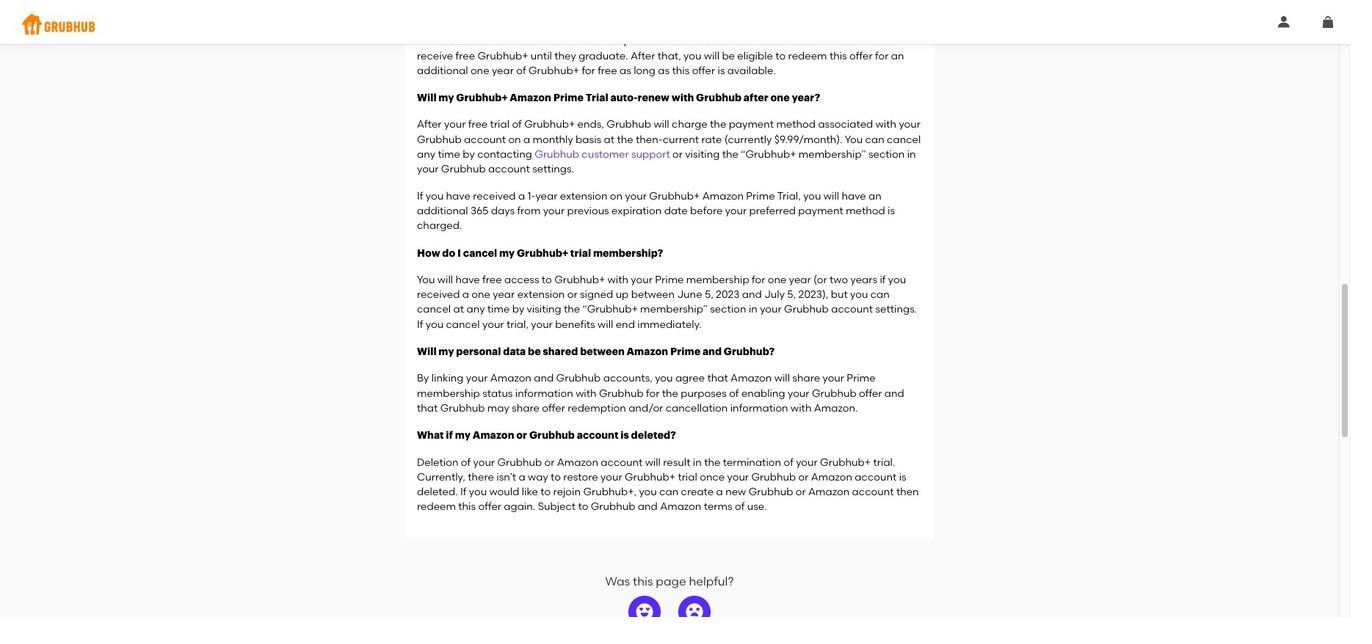 Task type: describe. For each thing, give the bounding box(es) containing it.
redeem inside deletion of your grubhub or amazon account will result in the termination of your grubhub+ trial. currently, there isn't a way to restore your grubhub+ trial once your grubhub or amazon account is deleted. if you would like to rejoin grubhub+, you can create a new grubhub or amazon account then redeem this offer again. subject to grubhub and amazon terms of use.
[[417, 501, 456, 514]]

continue
[[843, 35, 887, 47]]

to right eligible
[[776, 50, 786, 62]]

the inside 'or visiting the "grubhub+ membership" section in your grubhub account settings.'
[[722, 148, 739, 161]]

from
[[517, 205, 541, 217]]

was this page helpful?
[[606, 575, 734, 589]]

my up access
[[499, 248, 515, 258]]

redeem inside prime student members who have already redeemed the grubhub+ student offer will continue to receive free grubhub+ until they graduate. after that, you will be eligible to redeem this offer for an additional one year of grubhub+ for free as long as this offer is available.
[[789, 50, 827, 62]]

additional inside if you have received a 1-year extension on your grubhub+ amazon prime trial, you will have an additional 365 days from your previous expiration date before your preferred payment method is charged.
[[417, 205, 468, 217]]

grubhub customer support
[[535, 148, 670, 161]]

1 student from the left
[[448, 35, 488, 47]]

you right grubhub+,
[[639, 486, 657, 499]]

prime inside prime student members who have already redeemed the grubhub+ student offer will continue to receive free grubhub+ until they graduate. after that, you will be eligible to redeem this offer for an additional one year of grubhub+ for free as long as this offer is available.
[[417, 35, 446, 47]]

grubhub+ down result
[[625, 471, 676, 484]]

in inside 'you will have free access to grubhub+ with your prime membership for one year (or two years if you received a one year extension or signed up between june 5, 2023 and july 5, 2023), but you can cancel at any time by visiting the "grubhub+ membership" section in your grubhub account settings. if you cancel your trial, your benefits will end immediately.'
[[749, 304, 758, 316]]

or visiting the "grubhub+ membership" section in your grubhub account settings.
[[417, 148, 916, 176]]

any inside after your free  trial of grubhub+ ends, grubhub will charge the payment method associated with your grubhub account on a monthly basis at the then-current rate (currently $9.99/month). you can cancel any time by contacting
[[417, 148, 436, 161]]

before
[[690, 205, 723, 217]]

purposes
[[681, 388, 727, 400]]

additional inside prime student members who have already redeemed the grubhub+ student offer will continue to receive free grubhub+ until they graduate. after that, you will be eligible to redeem this offer for an additional one year of grubhub+ for free as long as this offer is available.
[[417, 65, 468, 77]]

you inside by linking your amazon and grubhub accounts, you agree that amazon will share your prime membership status information with grubhub for the purposes of enabling your grubhub offer and that grubhub may share offer redemption and/or cancellation information with amazon.
[[655, 373, 673, 385]]

and up agree at the right bottom of the page
[[703, 347, 722, 357]]

a inside after your free  trial of grubhub+ ends, grubhub will charge the payment method associated with your grubhub account on a monthly basis at the then-current rate (currently $9.99/month). you can cancel any time by contacting
[[524, 133, 530, 146]]

would
[[490, 486, 520, 499]]

offer down continue
[[850, 50, 873, 62]]

data
[[503, 347, 526, 357]]

and down shared
[[534, 373, 554, 385]]

trial
[[586, 93, 609, 103]]

by linking your amazon and grubhub accounts, you agree that amazon will share your prime membership status information with grubhub for the purposes of enabling your grubhub offer and that grubhub may share offer redemption and/or cancellation information with amazon.
[[417, 373, 905, 415]]

your up grubhub+,
[[601, 471, 623, 484]]

restore
[[564, 471, 598, 484]]

redemption
[[568, 402, 626, 415]]

support
[[632, 148, 670, 161]]

free inside after your free  trial of grubhub+ ends, grubhub will charge the payment method associated with your grubhub account on a monthly basis at the then-current rate (currently $9.99/month). you can cancel any time by contacting
[[468, 119, 488, 131]]

your down receive
[[444, 119, 466, 131]]

again.
[[504, 501, 536, 514]]

or inside 'or visiting the "grubhub+ membership" section in your grubhub account settings.'
[[673, 148, 683, 161]]

if inside 'you will have free access to grubhub+ with your prime membership for one year (or two years if you received a one year extension or signed up between june 5, 2023 and july 5, 2023), but you can cancel at any time by visiting the "grubhub+ membership" section in your grubhub account settings. if you cancel your trial, your benefits will end immediately.'
[[417, 319, 423, 331]]

your up expiration
[[625, 190, 647, 202]]

have up the charged.
[[446, 190, 471, 202]]

an inside if you have received a 1-year extension on your grubhub+ amazon prime trial, you will have an additional 365 days from your previous expiration date before your preferred payment method is charged.
[[869, 190, 882, 202]]

of up there
[[461, 456, 471, 469]]

year down access
[[493, 289, 515, 301]]

the inside prime student members who have already redeemed the grubhub+ student offer will continue to receive free grubhub+ until they graduate. after that, you will be eligible to redeem this offer for an additional one year of grubhub+ for free as long as this offer is available.
[[685, 35, 702, 47]]

you right years
[[889, 274, 907, 286]]

end
[[616, 319, 635, 331]]

if inside if you have received a 1-year extension on your grubhub+ amazon prime trial, you will have an additional 365 days from your previous expiration date before your preferred payment method is charged.
[[417, 190, 423, 202]]

accounts,
[[604, 373, 653, 385]]

contacting
[[478, 148, 532, 161]]

what if my amazon or grubhub account is deleted?
[[417, 431, 676, 441]]

(or
[[814, 274, 828, 286]]

july
[[765, 289, 785, 301]]

the inside by linking your amazon and grubhub accounts, you agree that amazon will share your prime membership status information with grubhub for the purposes of enabling your grubhub offer and that grubhub may share offer redemption and/or cancellation information with amazon.
[[662, 388, 679, 400]]

this down continue
[[830, 50, 847, 62]]

long
[[634, 65, 656, 77]]

method inside after your free  trial of grubhub+ ends, grubhub will charge the payment method associated with your grubhub account on a monthly basis at the then-current rate (currently $9.99/month). you can cancel any time by contacting
[[777, 119, 816, 131]]

and up "trial."
[[885, 388, 905, 400]]

for down continue
[[875, 50, 889, 62]]

free down graduate.
[[598, 65, 617, 77]]

you up the charged.
[[426, 190, 444, 202]]

a right the isn't
[[519, 471, 526, 484]]

membership?
[[593, 248, 664, 258]]

extension inside 'you will have free access to grubhub+ with your prime membership for one year (or two years if you received a one year extension or signed up between june 5, 2023 and july 5, 2023), but you can cancel at any time by visiting the "grubhub+ membership" section in your grubhub account settings. if you cancel your trial, your benefits will end immediately.'
[[518, 289, 565, 301]]

account inside 'you will have free access to grubhub+ with your prime membership for one year (or two years if you received a one year extension or signed up between june 5, 2023 and july 5, 2023), but you can cancel at any time by visiting the "grubhub+ membership" section in your grubhub account settings. if you cancel your trial, your benefits will end immediately.'
[[832, 304, 873, 316]]

to right continue
[[889, 35, 899, 47]]

with left amazon.
[[791, 402, 812, 415]]

settings. inside 'you will have free access to grubhub+ with your prime membership for one year (or two years if you received a one year extension or signed up between june 5, 2023 and july 5, 2023), but you can cancel at any time by visiting the "grubhub+ membership" section in your grubhub account settings. if you cancel your trial, your benefits will end immediately.'
[[876, 304, 918, 316]]

you down there
[[469, 486, 487, 499]]

with inside 'you will have free access to grubhub+ with your prime membership for one year (or two years if you received a one year extension or signed up between june 5, 2023 and july 5, 2023), but you can cancel at any time by visiting the "grubhub+ membership" section in your grubhub account settings. if you cancel your trial, your benefits will end immediately.'
[[608, 274, 629, 286]]

any inside 'you will have free access to grubhub+ with your prime membership for one year (or two years if you received a one year extension or signed up between june 5, 2023 and july 5, 2023), but you can cancel at any time by visiting the "grubhub+ membership" section in your grubhub account settings. if you cancel your trial, your benefits will end immediately.'
[[467, 304, 485, 316]]

0 horizontal spatial between
[[580, 347, 625, 357]]

a inside 'you will have free access to grubhub+ with your prime membership for one year (or two years if you received a one year extension or signed up between june 5, 2023 and july 5, 2023), but you can cancel at any time by visiting the "grubhub+ membership" section in your grubhub account settings. if you cancel your trial, your benefits will end immediately.'
[[463, 289, 469, 301]]

if inside 'you will have free access to grubhub+ with your prime membership for one year (or two years if you received a one year extension or signed up between june 5, 2023 and july 5, 2023), but you can cancel at any time by visiting the "grubhub+ membership" section in your grubhub account settings. if you cancel your trial, your benefits will end immediately.'
[[880, 274, 886, 286]]

have inside 'you will have free access to grubhub+ with your prime membership for one year (or two years if you received a one year extension or signed up between june 5, 2023 and july 5, 2023), but you can cancel at any time by visiting the "grubhub+ membership" section in your grubhub account settings. if you cancel your trial, your benefits will end immediately.'
[[456, 274, 480, 286]]

received inside if you have received a 1-year extension on your grubhub+ amazon prime trial, you will have an additional 365 days from your previous expiration date before your preferred payment method is charged.
[[473, 190, 516, 202]]

deleted.
[[417, 486, 458, 499]]

by inside 'you will have free access to grubhub+ with your prime membership for one year (or two years if you received a one year extension or signed up between june 5, 2023 and july 5, 2023), but you can cancel at any time by visiting the "grubhub+ membership" section in your grubhub account settings. if you cancel your trial, your benefits will end immediately.'
[[512, 304, 525, 316]]

with up redemption
[[576, 388, 597, 400]]

free inside 'you will have free access to grubhub+ with your prime membership for one year (or two years if you received a one year extension or signed up between june 5, 2023 and july 5, 2023), but you can cancel at any time by visiting the "grubhub+ membership" section in your grubhub account settings. if you cancel your trial, your benefits will end immediately.'
[[483, 274, 502, 286]]

receive
[[417, 50, 453, 62]]

amazon.
[[814, 402, 858, 415]]

will inside after your free  trial of grubhub+ ends, grubhub will charge the payment method associated with your grubhub account on a monthly basis at the then-current rate (currently $9.99/month). you can cancel any time by contacting
[[654, 119, 670, 131]]

1 as from the left
[[620, 65, 632, 77]]

there
[[468, 471, 494, 484]]

associated
[[819, 119, 874, 131]]

available.
[[728, 65, 776, 77]]

free right receive
[[456, 50, 475, 62]]

1 horizontal spatial share
[[793, 373, 821, 385]]

two
[[830, 274, 848, 286]]

terms
[[704, 501, 733, 514]]

year?
[[792, 93, 821, 103]]

2 5, from the left
[[788, 289, 796, 301]]

grubhub+,
[[583, 486, 637, 499]]

by
[[417, 373, 429, 385]]

between inside 'you will have free access to grubhub+ with your prime membership for one year (or two years if you received a one year extension or signed up between june 5, 2023 and july 5, 2023), but you can cancel at any time by visiting the "grubhub+ membership" section in your grubhub account settings. if you cancel your trial, your benefits will end immediately.'
[[631, 289, 675, 301]]

will right that, on the top of page
[[704, 50, 720, 62]]

your right before
[[725, 205, 747, 217]]

use.
[[747, 501, 767, 514]]

grubhub+ left "trial."
[[820, 456, 871, 469]]

the inside 'you will have free access to grubhub+ with your prime membership for one year (or two years if you received a one year extension or signed up between june 5, 2023 and july 5, 2023), but you can cancel at any time by visiting the "grubhub+ membership" section in your grubhub account settings. if you cancel your trial, your benefits will end immediately.'
[[564, 304, 580, 316]]

visiting inside 'or visiting the "grubhub+ membership" section in your grubhub account settings.'
[[685, 148, 720, 161]]

this down that, on the top of page
[[672, 65, 690, 77]]

1 vertical spatial that
[[417, 402, 438, 415]]

at inside 'you will have free access to grubhub+ with your prime membership for one year (or two years if you received a one year extension or signed up between june 5, 2023 and july 5, 2023), but you can cancel at any time by visiting the "grubhub+ membership" section in your grubhub account settings. if you cancel your trial, your benefits will end immediately.'
[[454, 304, 464, 316]]

your right termination
[[796, 456, 818, 469]]

this page was not helpful image
[[686, 604, 704, 618]]

members
[[490, 35, 538, 47]]

extension inside if you have received a 1-year extension on your grubhub+ amazon prime trial, you will have an additional 365 days from your previous expiration date before your preferred payment method is charged.
[[560, 190, 608, 202]]

will my grubhub+ amazon prime trial auto-renew with grubhub after one year?
[[417, 93, 821, 103]]

will left continue
[[825, 35, 840, 47]]

have inside prime student members who have already redeemed the grubhub+ student offer will continue to receive free grubhub+ until they graduate. after that, you will be eligible to redeem this offer for an additional one year of grubhub+ for free as long as this offer is available.
[[564, 35, 588, 47]]

you up the by
[[426, 319, 444, 331]]

offer up what if my amazon or grubhub account is deleted?
[[542, 402, 565, 415]]

may
[[488, 402, 510, 415]]

amazon inside if you have received a 1-year extension on your grubhub+ amazon prime trial, you will have an additional 365 days from your previous expiration date before your preferred payment method is charged.
[[703, 190, 744, 202]]

result
[[663, 456, 691, 469]]

charged.
[[417, 220, 462, 232]]

grubhub inside 'or visiting the "grubhub+ membership" section in your grubhub account settings.'
[[441, 163, 486, 176]]

"grubhub+ inside 'you will have free access to grubhub+ with your prime membership for one year (or two years if you received a one year extension or signed up between june 5, 2023 and july 5, 2023), but you can cancel at any time by visiting the "grubhub+ membership" section in your grubhub account settings. if you cancel your trial, your benefits will end immediately.'
[[583, 304, 638, 316]]

but
[[831, 289, 848, 301]]

will left end
[[598, 319, 614, 331]]

trial,
[[507, 319, 529, 331]]

then
[[897, 486, 919, 499]]

membership inside by linking your amazon and grubhub accounts, you agree that amazon will share your prime membership status information with grubhub for the purposes of enabling your grubhub offer and that grubhub may share offer redemption and/or cancellation information with amazon.
[[417, 388, 480, 400]]

can inside deletion of your grubhub or amazon account will result in the termination of your grubhub+ trial. currently, there isn't a way to restore your grubhub+ trial once your grubhub or amazon account is deleted. if you would like to rejoin grubhub+, you can create a new grubhub or amazon account then redeem this offer again. subject to grubhub and amazon terms of use.
[[660, 486, 679, 499]]

after
[[744, 93, 769, 103]]

you right 'trial,'
[[804, 190, 822, 202]]

on inside after your free  trial of grubhub+ ends, grubhub will charge the payment method associated with your grubhub account on a monthly basis at the then-current rate (currently $9.99/month). you can cancel any time by contacting
[[509, 133, 521, 146]]

prime inside 'you will have free access to grubhub+ with your prime membership for one year (or two years if you received a one year extension or signed up between june 5, 2023 and july 5, 2023), but you can cancel at any time by visiting the "grubhub+ membership" section in your grubhub account settings. if you cancel your trial, your benefits will end immediately.'
[[655, 274, 684, 286]]

1 vertical spatial information
[[731, 402, 789, 415]]

eligible
[[738, 50, 773, 62]]

previous
[[567, 205, 609, 217]]

my right what
[[455, 431, 471, 441]]

the left then-
[[617, 133, 634, 146]]

your up there
[[473, 456, 495, 469]]

expiration
[[612, 205, 662, 217]]

subject
[[538, 501, 576, 514]]

small image
[[1323, 16, 1335, 28]]

page
[[656, 575, 687, 589]]

trial.
[[874, 456, 896, 469]]

year up 2023),
[[789, 274, 811, 286]]

your right trial, at the left
[[531, 319, 553, 331]]

"grubhub+ inside 'or visiting the "grubhub+ membership" section in your grubhub account settings.'
[[741, 148, 797, 161]]

0 horizontal spatial if
[[446, 431, 453, 441]]

helpful?
[[689, 575, 734, 589]]

grubhub+ down 'members'
[[478, 50, 528, 62]]

to down 'rejoin'
[[578, 501, 589, 514]]

rate
[[702, 133, 722, 146]]

once
[[700, 471, 725, 484]]

section inside 'or visiting the "grubhub+ membership" section in your grubhub account settings.'
[[869, 148, 905, 161]]

prime left trial
[[554, 93, 584, 103]]

agree
[[676, 373, 705, 385]]

days
[[491, 205, 515, 217]]

is inside deletion of your grubhub or amazon account will result in the termination of your grubhub+ trial. currently, there isn't a way to restore your grubhub+ trial once your grubhub or amazon account is deleted. if you would like to rejoin grubhub+, you can create a new grubhub or amazon account then redeem this offer again. subject to grubhub and amazon terms of use.
[[900, 471, 907, 484]]

will inside if you have received a 1-year extension on your grubhub+ amazon prime trial, you will have an additional 365 days from your previous expiration date before your preferred payment method is charged.
[[824, 190, 840, 202]]

1-
[[528, 190, 536, 202]]

(currently
[[725, 133, 772, 146]]

in inside deletion of your grubhub or amazon account will result in the termination of your grubhub+ trial. currently, there isn't a way to restore your grubhub+ trial once your grubhub or amazon account is deleted. if you would like to rejoin grubhub+, you can create a new grubhub or amazon account then redeem this offer again. subject to grubhub and amazon terms of use.
[[693, 456, 702, 469]]

can inside 'you will have free access to grubhub+ with your prime membership for one year (or two years if you received a one year extension or signed up between june 5, 2023 and july 5, 2023), but you can cancel at any time by visiting the "grubhub+ membership" section in your grubhub account settings. if you cancel your trial, your benefits will end immediately.'
[[871, 289, 890, 301]]

this right was
[[633, 575, 653, 589]]

monthly
[[533, 133, 573, 146]]

be inside prime student members who have already redeemed the grubhub+ student offer will continue to receive free grubhub+ until they graduate. after that, you will be eligible to redeem this offer for an additional one year of grubhub+ for free as long as this offer is available.
[[722, 50, 735, 62]]

2023),
[[799, 289, 829, 301]]

if you have received a 1-year extension on your grubhub+ amazon prime trial, you will have an additional 365 days from your previous expiration date before your preferred payment method is charged.
[[417, 190, 895, 232]]

grubhub+ down they
[[529, 65, 580, 77]]

enabling
[[742, 388, 786, 400]]

received inside 'you will have free access to grubhub+ with your prime membership for one year (or two years if you received a one year extension or signed up between june 5, 2023 and july 5, 2023), but you can cancel at any time by visiting the "grubhub+ membership" section in your grubhub account settings. if you cancel your trial, your benefits will end immediately.'
[[417, 289, 460, 301]]

grubhub+ inside after your free  trial of grubhub+ ends, grubhub will charge the payment method associated with your grubhub account on a monthly basis at the then-current rate (currently $9.99/month). you can cancel any time by contacting
[[525, 119, 575, 131]]

june
[[678, 289, 703, 301]]

offer left available.
[[692, 65, 716, 77]]

and inside 'you will have free access to grubhub+ with your prime membership for one year (or two years if you received a one year extension or signed up between june 5, 2023 and july 5, 2023), but you can cancel at any time by visiting the "grubhub+ membership" section in your grubhub account settings. if you cancel your trial, your benefits will end immediately.'
[[742, 289, 762, 301]]

then-
[[636, 133, 663, 146]]

status
[[483, 388, 513, 400]]

to right like
[[541, 486, 551, 499]]

in inside 'or visiting the "grubhub+ membership" section in your grubhub account settings.'
[[908, 148, 916, 161]]

your up status
[[466, 373, 488, 385]]

2 student from the left
[[757, 35, 797, 47]]

years
[[851, 274, 878, 286]]

isn't
[[497, 471, 516, 484]]

will down do on the top of the page
[[438, 274, 453, 286]]

year inside prime student members who have already redeemed the grubhub+ student offer will continue to receive free grubhub+ until they graduate. after that, you will be eligible to redeem this offer for an additional one year of grubhub+ for free as long as this offer is available.
[[492, 65, 514, 77]]

grubhub customer support link
[[535, 148, 670, 161]]

i
[[458, 248, 461, 258]]

the up 'rate'
[[710, 119, 727, 131]]

1 5, from the left
[[705, 289, 714, 301]]

0 horizontal spatial share
[[512, 402, 540, 415]]

grubhub?
[[724, 347, 775, 357]]

way
[[528, 471, 548, 484]]

rejoin
[[553, 486, 581, 499]]

after inside after your free  trial of grubhub+ ends, grubhub will charge the payment method associated with your grubhub account on a monthly basis at the then-current rate (currently $9.99/month). you can cancel any time by contacting
[[417, 119, 442, 131]]

0 vertical spatial information
[[515, 388, 573, 400]]

ends,
[[578, 119, 604, 131]]

to right way
[[551, 471, 561, 484]]



Task type: locate. For each thing, give the bounding box(es) containing it.
the up benefits
[[564, 304, 580, 316]]

will inside deletion of your grubhub or amazon account will result in the termination of your grubhub+ trial. currently, there isn't a way to restore your grubhub+ trial once your grubhub or amazon account is deleted. if you would like to rejoin grubhub+, you can create a new grubhub or amazon account then redeem this offer again. subject to grubhub and amazon terms of use.
[[645, 456, 661, 469]]

the inside deletion of your grubhub or amazon account will result in the termination of your grubhub+ trial. currently, there isn't a way to restore your grubhub+ trial once your grubhub or amazon account is deleted. if you would like to rejoin grubhub+, you can create a new grubhub or amazon account then redeem this offer again. subject to grubhub and amazon terms of use.
[[704, 456, 721, 469]]

trial inside deletion of your grubhub or amazon account will result in the termination of your grubhub+ trial. currently, there isn't a way to restore your grubhub+ trial once your grubhub or amazon account is deleted. if you would like to rejoin grubhub+, you can create a new grubhub or amazon account then redeem this offer again. subject to grubhub and amazon terms of use.
[[678, 471, 698, 484]]

0 horizontal spatial after
[[417, 119, 442, 131]]

will for will my personal data be shared between amazon prime and grubhub?
[[417, 347, 437, 357]]

0 horizontal spatial trial
[[490, 119, 510, 131]]

account
[[464, 133, 506, 146], [488, 163, 530, 176], [832, 304, 873, 316], [577, 431, 619, 441], [601, 456, 643, 469], [855, 471, 897, 484], [852, 486, 894, 499]]

0 vertical spatial by
[[463, 148, 475, 161]]

a left monthly
[[524, 133, 530, 146]]

your down membership?
[[631, 274, 653, 286]]

0 horizontal spatial an
[[869, 190, 882, 202]]

1 vertical spatial membership"
[[641, 304, 708, 316]]

1 vertical spatial can
[[871, 289, 890, 301]]

received
[[473, 190, 516, 202], [417, 289, 460, 301]]

grubhub+ up access
[[517, 248, 569, 258]]

1 vertical spatial you
[[417, 274, 435, 286]]

with inside after your free  trial of grubhub+ ends, grubhub will charge the payment method associated with your grubhub account on a monthly basis at the then-current rate (currently $9.99/month). you can cancel any time by contacting
[[876, 119, 897, 131]]

after inside prime student members who have already redeemed the grubhub+ student offer will continue to receive free grubhub+ until they graduate. after that, you will be eligible to redeem this offer for an additional one year of grubhub+ for free as long as this offer is available.
[[631, 50, 655, 62]]

renew
[[638, 93, 670, 103]]

and inside deletion of your grubhub or amazon account will result in the termination of your grubhub+ trial. currently, there isn't a way to restore your grubhub+ trial once your grubhub or amazon account is deleted. if you would like to rejoin grubhub+, you can create a new grubhub or amazon account then redeem this offer again. subject to grubhub and amazon terms of use.
[[638, 501, 658, 514]]

can inside after your free  trial of grubhub+ ends, grubhub will charge the payment method associated with your grubhub account on a monthly basis at the then-current rate (currently $9.99/month). you can cancel any time by contacting
[[866, 133, 885, 146]]

0 vertical spatial between
[[631, 289, 675, 301]]

1 horizontal spatial time
[[488, 304, 510, 316]]

1 vertical spatial additional
[[417, 205, 468, 217]]

currently,
[[417, 471, 466, 484]]

membership" inside 'you will have free access to grubhub+ with your prime membership for one year (or two years if you received a one year extension or signed up between june 5, 2023 and july 5, 2023), but you can cancel at any time by visiting the "grubhub+ membership" section in your grubhub account settings. if you cancel your trial, your benefits will end immediately.'
[[641, 304, 708, 316]]

1 additional from the top
[[417, 65, 468, 77]]

0 vertical spatial method
[[777, 119, 816, 131]]

of down the new
[[735, 501, 745, 514]]

0 vertical spatial at
[[604, 133, 615, 146]]

you left agree at the right bottom of the page
[[655, 373, 673, 385]]

2 vertical spatial in
[[693, 456, 702, 469]]

grubhub+ inside 'you will have free access to grubhub+ with your prime membership for one year (or two years if you received a one year extension or signed up between june 5, 2023 and july 5, 2023), but you can cancel at any time by visiting the "grubhub+ membership" section in your grubhub account settings. if you cancel your trial, your benefits will end immediately.'
[[555, 274, 605, 286]]

grubhub+ up eligible
[[704, 35, 755, 47]]

is inside if you have received a 1-year extension on your grubhub+ amazon prime trial, you will have an additional 365 days from your previous expiration date before your preferred payment method is charged.
[[888, 205, 895, 217]]

1 vertical spatial payment
[[799, 205, 844, 217]]

after down receive
[[417, 119, 442, 131]]

your inside 'or visiting the "grubhub+ membership" section in your grubhub account settings.'
[[417, 163, 439, 176]]

trial up "contacting" on the top left of page
[[490, 119, 510, 131]]

method inside if you have received a 1-year extension on your grubhub+ amazon prime trial, you will have an additional 365 days from your previous expiration date before your preferred payment method is charged.
[[846, 205, 886, 217]]

for inside by linking your amazon and grubhub accounts, you agree that amazon will share your prime membership status information with grubhub for the purposes of enabling your grubhub offer and that grubhub may share offer redemption and/or cancellation information with amazon.
[[646, 388, 660, 400]]

redeem
[[789, 50, 827, 62], [417, 501, 456, 514]]

1 vertical spatial membership
[[417, 388, 480, 400]]

1 horizontal spatial student
[[757, 35, 797, 47]]

that
[[708, 373, 728, 385], [417, 402, 438, 415]]

my up linking
[[439, 347, 454, 357]]

to inside 'you will have free access to grubhub+ with your prime membership for one year (or two years if you received a one year extension or signed up between june 5, 2023 and july 5, 2023), but you can cancel at any time by visiting the "grubhub+ membership" section in your grubhub account settings. if you cancel your trial, your benefits will end immediately.'
[[542, 274, 552, 286]]

already
[[591, 35, 629, 47]]

free left access
[[483, 274, 502, 286]]

0 horizontal spatial visiting
[[527, 304, 562, 316]]

1 vertical spatial by
[[512, 304, 525, 316]]

payment inside if you have received a 1-year extension on your grubhub+ amazon prime trial, you will have an additional 365 days from your previous expiration date before your preferred payment method is charged.
[[799, 205, 844, 217]]

extension down access
[[518, 289, 565, 301]]

your left trial, at the left
[[483, 319, 504, 331]]

2 horizontal spatial in
[[908, 148, 916, 161]]

up
[[616, 289, 629, 301]]

will for will my grubhub+ amazon prime trial auto-renew with grubhub after one year?
[[417, 93, 437, 103]]

for inside 'you will have free access to grubhub+ with your prime membership for one year (or two years if you received a one year extension or signed up between june 5, 2023 and july 5, 2023), but you can cancel at any time by visiting the "grubhub+ membership" section in your grubhub account settings. if you cancel your trial, your benefits will end immediately.'
[[752, 274, 766, 286]]

time
[[438, 148, 461, 161], [488, 304, 510, 316]]

this page was helpful image
[[636, 604, 654, 618]]

you down years
[[851, 289, 868, 301]]

method
[[777, 119, 816, 131], [846, 205, 886, 217]]

with
[[672, 93, 694, 103], [876, 119, 897, 131], [608, 274, 629, 286], [576, 388, 597, 400], [791, 402, 812, 415]]

trial up create
[[678, 471, 698, 484]]

5,
[[705, 289, 714, 301], [788, 289, 796, 301]]

0 horizontal spatial payment
[[729, 119, 774, 131]]

5, right july
[[788, 289, 796, 301]]

0 horizontal spatial information
[[515, 388, 573, 400]]

that,
[[658, 50, 681, 62]]

"grubhub+
[[741, 148, 797, 161], [583, 304, 638, 316]]

deletion
[[417, 456, 459, 469]]

1 vertical spatial any
[[467, 304, 485, 316]]

0 vertical spatial in
[[908, 148, 916, 161]]

how
[[417, 248, 440, 258]]

this inside deletion of your grubhub or amazon account will result in the termination of your grubhub+ trial. currently, there isn't a way to restore your grubhub+ trial once your grubhub or amazon account is deleted. if you would like to rejoin grubhub+, you can create a new grubhub or amazon account then redeem this offer again. subject to grubhub and amazon terms of use.
[[459, 501, 476, 514]]

will up then-
[[654, 119, 670, 131]]

if
[[880, 274, 886, 286], [446, 431, 453, 441]]

account inside 'or visiting the "grubhub+ membership" section in your grubhub account settings.'
[[488, 163, 530, 176]]

free up "contacting" on the top left of page
[[468, 119, 488, 131]]

settings.
[[533, 163, 574, 176], [876, 304, 918, 316]]

$9.99/month).
[[775, 133, 843, 146]]

1 horizontal spatial section
[[869, 148, 905, 161]]

1 vertical spatial share
[[512, 402, 540, 415]]

1 vertical spatial on
[[610, 190, 623, 202]]

0 horizontal spatial time
[[438, 148, 461, 161]]

1 vertical spatial in
[[749, 304, 758, 316]]

1 horizontal spatial at
[[604, 133, 615, 146]]

2 will from the top
[[417, 347, 437, 357]]

can left create
[[660, 486, 679, 499]]

1 vertical spatial will
[[417, 347, 437, 357]]

365
[[471, 205, 489, 217]]

additional down receive
[[417, 65, 468, 77]]

1 horizontal spatial 5,
[[788, 289, 796, 301]]

until
[[531, 50, 552, 62]]

1 will from the top
[[417, 93, 437, 103]]

prime up preferred
[[746, 190, 775, 202]]

deletion of your grubhub or amazon account will result in the termination of your grubhub+ trial. currently, there isn't a way to restore your grubhub+ trial once your grubhub or amazon account is deleted. if you would like to rejoin grubhub+, you can create a new grubhub or amazon account then redeem this offer again. subject to grubhub and amazon terms of use.
[[417, 456, 919, 514]]

or
[[673, 148, 683, 161], [568, 289, 578, 301], [517, 431, 528, 441], [545, 456, 555, 469], [799, 471, 809, 484], [796, 486, 806, 499]]

do
[[442, 248, 456, 258]]

trial down previous
[[571, 248, 591, 258]]

a left 1-
[[519, 190, 525, 202]]

if right what
[[446, 431, 453, 441]]

that up 'purposes'
[[708, 373, 728, 385]]

method up $9.99/month).
[[777, 119, 816, 131]]

will inside by linking your amazon and grubhub accounts, you agree that amazon will share your prime membership status information with grubhub for the purposes of enabling your grubhub offer and that grubhub may share offer redemption and/or cancellation information with amazon.
[[775, 373, 790, 385]]

after
[[631, 50, 655, 62], [417, 119, 442, 131]]

grubhub+ up signed
[[555, 274, 605, 286]]

1 vertical spatial method
[[846, 205, 886, 217]]

by inside after your free  trial of grubhub+ ends, grubhub will charge the payment method associated with your grubhub account on a monthly basis at the then-current rate (currently $9.99/month). you can cancel any time by contacting
[[463, 148, 475, 161]]

of inside prime student members who have already redeemed the grubhub+ student offer will continue to receive free grubhub+ until they graduate. after that, you will be eligible to redeem this offer for an additional one year of grubhub+ for free as long as this offer is available.
[[516, 65, 526, 77]]

grubhub logo image
[[22, 9, 95, 39]]

1 horizontal spatial any
[[467, 304, 485, 316]]

share right 'may'
[[512, 402, 540, 415]]

customer
[[582, 148, 629, 161]]

for down graduate.
[[582, 65, 596, 77]]

1 vertical spatial trial
[[571, 248, 591, 258]]

0 vertical spatial membership"
[[799, 148, 866, 161]]

of right termination
[[784, 456, 794, 469]]

for
[[875, 50, 889, 62], [582, 65, 596, 77], [752, 274, 766, 286], [646, 388, 660, 400]]

time inside 'you will have free access to grubhub+ with your prime membership for one year (or two years if you received a one year extension or signed up between june 5, 2023 and july 5, 2023), but you can cancel at any time by visiting the "grubhub+ membership" section in your grubhub account settings. if you cancel your trial, your benefits will end immediately.'
[[488, 304, 510, 316]]

grubhub+ up date
[[649, 190, 700, 202]]

offer up "trial."
[[859, 388, 882, 400]]

for up and/or
[[646, 388, 660, 400]]

1 horizontal spatial as
[[658, 65, 670, 77]]

1 horizontal spatial visiting
[[685, 148, 720, 161]]

you will have free access to grubhub+ with your prime membership for one year (or two years if you received a one year extension or signed up between june 5, 2023 and july 5, 2023), but you can cancel at any time by visiting the "grubhub+ membership" section in your grubhub account settings. if you cancel your trial, your benefits will end immediately.
[[417, 274, 918, 331]]

current
[[663, 133, 699, 146]]

or inside 'you will have free access to grubhub+ with your prime membership for one year (or two years if you received a one year extension or signed up between june 5, 2023 and july 5, 2023), but you can cancel at any time by visiting the "grubhub+ membership" section in your grubhub account settings. if you cancel your trial, your benefits will end immediately.'
[[568, 289, 578, 301]]

by up trial, at the left
[[512, 304, 525, 316]]

grubhub inside 'you will have free access to grubhub+ with your prime membership for one year (or two years if you received a one year extension or signed up between june 5, 2023 and july 5, 2023), but you can cancel at any time by visiting the "grubhub+ membership" section in your grubhub account settings. if you cancel your trial, your benefits will end immediately.'
[[785, 304, 829, 316]]

if right years
[[880, 274, 886, 286]]

with up "up"
[[608, 274, 629, 286]]

extension
[[560, 190, 608, 202], [518, 289, 565, 301]]

preferred
[[750, 205, 796, 217]]

0 vertical spatial that
[[708, 373, 728, 385]]

membership inside 'you will have free access to grubhub+ with your prime membership for one year (or two years if you received a one year extension or signed up between june 5, 2023 and july 5, 2023), but you can cancel at any time by visiting the "grubhub+ membership" section in your grubhub account settings. if you cancel your trial, your benefits will end immediately.'
[[687, 274, 750, 286]]

trial,
[[778, 190, 801, 202]]

between down end
[[580, 347, 625, 357]]

0 vertical spatial can
[[866, 133, 885, 146]]

like
[[522, 486, 538, 499]]

deleted?
[[631, 431, 676, 441]]

small image
[[1279, 16, 1291, 28]]

1 horizontal spatial be
[[722, 50, 735, 62]]

prime up agree at the right bottom of the page
[[671, 347, 701, 357]]

visiting up trial, at the left
[[527, 304, 562, 316]]

my down receive
[[439, 93, 454, 103]]

"grubhub+ down '(currently'
[[741, 148, 797, 161]]

section inside 'you will have free access to grubhub+ with your prime membership for one year (or two years if you received a one year extension or signed up between june 5, 2023 and july 5, 2023), but you can cancel at any time by visiting the "grubhub+ membership" section in your grubhub account settings. if you cancel your trial, your benefits will end immediately.'
[[710, 304, 747, 316]]

redeem up the year?
[[789, 50, 827, 62]]

personal
[[456, 347, 501, 357]]

have right 'trial,'
[[842, 190, 867, 202]]

this
[[830, 50, 847, 62], [672, 65, 690, 77], [459, 501, 476, 514], [633, 575, 653, 589]]

charge
[[672, 119, 708, 131]]

prime student members who have already redeemed the grubhub+ student offer will continue to receive free grubhub+ until they graduate. after that, you will be eligible to redeem this offer for an additional one year of grubhub+ for free as long as this offer is available.
[[417, 35, 905, 77]]

2 vertical spatial if
[[461, 486, 467, 499]]

termination
[[723, 456, 782, 469]]

year inside if you have received a 1-year extension on your grubhub+ amazon prime trial, you will have an additional 365 days from your previous expiration date before your preferred payment method is charged.
[[536, 190, 558, 202]]

0 horizontal spatial "grubhub+
[[583, 304, 638, 316]]

of
[[516, 65, 526, 77], [512, 119, 522, 131], [729, 388, 739, 400], [461, 456, 471, 469], [784, 456, 794, 469], [735, 501, 745, 514]]

with right "associated"
[[876, 119, 897, 131]]

your right from
[[543, 205, 565, 217]]

the down '(currently'
[[722, 148, 739, 161]]

can down years
[[871, 289, 890, 301]]

2 as from the left
[[658, 65, 670, 77]]

will
[[825, 35, 840, 47], [704, 50, 720, 62], [654, 119, 670, 131], [824, 190, 840, 202], [438, 274, 453, 286], [598, 319, 614, 331], [775, 373, 790, 385], [645, 456, 661, 469]]

cancel inside after your free  trial of grubhub+ ends, grubhub will charge the payment method associated with your grubhub account on a monthly basis at the then-current rate (currently $9.99/month). you can cancel any time by contacting
[[887, 133, 921, 146]]

5, left the 2023
[[705, 289, 714, 301]]

1 horizontal spatial after
[[631, 50, 655, 62]]

shared
[[543, 347, 578, 357]]

graduate.
[[579, 50, 628, 62]]

time up trial, at the left
[[488, 304, 510, 316]]

0 vertical spatial on
[[509, 133, 521, 146]]

your right "associated"
[[899, 119, 921, 131]]

prime inside by linking your amazon and grubhub accounts, you agree that amazon will share your prime membership status information with grubhub for the purposes of enabling your grubhub offer and that grubhub may share offer redemption and/or cancellation information with amazon.
[[847, 373, 876, 385]]

0 vertical spatial membership
[[687, 274, 750, 286]]

0 vertical spatial visiting
[[685, 148, 720, 161]]

0 vertical spatial extension
[[560, 190, 608, 202]]

information down enabling
[[731, 402, 789, 415]]

grubhub+ inside if you have received a 1-year extension on your grubhub+ amazon prime trial, you will have an additional 365 days from your previous expiration date before your preferred payment method is charged.
[[649, 190, 700, 202]]

access
[[505, 274, 540, 286]]

1 horizontal spatial you
[[845, 133, 863, 146]]

1 horizontal spatial received
[[473, 190, 516, 202]]

0 vertical spatial additional
[[417, 65, 468, 77]]

0 vertical spatial any
[[417, 148, 436, 161]]

to right access
[[542, 274, 552, 286]]

1 vertical spatial extension
[[518, 289, 565, 301]]

is
[[718, 65, 725, 77], [888, 205, 895, 217], [621, 431, 629, 441], [900, 471, 907, 484]]

cancel
[[887, 133, 921, 146], [463, 248, 497, 258], [417, 304, 451, 316], [446, 319, 480, 331]]

you down the how
[[417, 274, 435, 286]]

can down "associated"
[[866, 133, 885, 146]]

this down there
[[459, 501, 476, 514]]

grubhub+ up "contacting" on the top left of page
[[456, 93, 508, 103]]

with up charge in the top of the page
[[672, 93, 694, 103]]

0 vertical spatial redeem
[[789, 50, 827, 62]]

on inside if you have received a 1-year extension on your grubhub+ amazon prime trial, you will have an additional 365 days from your previous expiration date before your preferred payment method is charged.
[[610, 190, 623, 202]]

was
[[606, 575, 630, 589]]

benefits
[[555, 319, 595, 331]]

1 vertical spatial settings.
[[876, 304, 918, 316]]

0 horizontal spatial you
[[417, 274, 435, 286]]

1 vertical spatial redeem
[[417, 501, 456, 514]]

1 vertical spatial between
[[580, 347, 625, 357]]

0 vertical spatial will
[[417, 93, 437, 103]]

at inside after your free  trial of grubhub+ ends, grubhub will charge the payment method associated with your grubhub account on a monthly basis at the then-current rate (currently $9.99/month). you can cancel any time by contacting
[[604, 133, 615, 146]]

1 vertical spatial an
[[869, 190, 882, 202]]

2 additional from the top
[[417, 205, 468, 217]]

prime inside if you have received a 1-year extension on your grubhub+ amazon prime trial, you will have an additional 365 days from your previous expiration date before your preferred payment method is charged.
[[746, 190, 775, 202]]

received up days
[[473, 190, 516, 202]]

offer inside deletion of your grubhub or amazon account will result in the termination of your grubhub+ trial. currently, there isn't a way to restore your grubhub+ trial once your grubhub or amazon account is deleted. if you would like to rejoin grubhub+, you can create a new grubhub or amazon account then redeem this offer again. subject to grubhub and amazon terms of use.
[[479, 501, 502, 514]]

after up long
[[631, 50, 655, 62]]

who
[[540, 35, 561, 47]]

signed
[[580, 289, 614, 301]]

1 horizontal spatial trial
[[571, 248, 591, 258]]

by
[[463, 148, 475, 161], [512, 304, 525, 316]]

1 horizontal spatial membership"
[[799, 148, 866, 161]]

a inside if you have received a 1-year extension on your grubhub+ amazon prime trial, you will have an additional 365 days from your previous expiration date before your preferred payment method is charged.
[[519, 190, 525, 202]]

1 horizontal spatial membership
[[687, 274, 750, 286]]

after your free  trial of grubhub+ ends, grubhub will charge the payment method associated with your grubhub account on a monthly basis at the then-current rate (currently $9.99/month). you can cancel any time by contacting
[[417, 119, 921, 161]]

you inside 'you will have free access to grubhub+ with your prime membership for one year (or two years if you received a one year extension or signed up between june 5, 2023 and july 5, 2023), but you can cancel at any time by visiting the "grubhub+ membership" section in your grubhub account settings. if you cancel your trial, your benefits will end immediately.'
[[417, 274, 435, 286]]

is inside prime student members who have already redeemed the grubhub+ student offer will continue to receive free grubhub+ until they graduate. after that, you will be eligible to redeem this offer for an additional one year of grubhub+ for free as long as this offer is available.
[[718, 65, 725, 77]]

be
[[722, 50, 735, 62], [528, 347, 541, 357]]

one inside prime student members who have already redeemed the grubhub+ student offer will continue to receive free grubhub+ until they graduate. after that, you will be eligible to redeem this offer for an additional one year of grubhub+ for free as long as this offer is available.
[[471, 65, 490, 77]]

of left enabling
[[729, 388, 739, 400]]

time inside after your free  trial of grubhub+ ends, grubhub will charge the payment method associated with your grubhub account on a monthly basis at the then-current rate (currently $9.99/month). you can cancel any time by contacting
[[438, 148, 461, 161]]

payment down 'trial,'
[[799, 205, 844, 217]]

a up "terms"
[[717, 486, 723, 499]]

my
[[439, 93, 454, 103], [499, 248, 515, 258], [439, 347, 454, 357], [455, 431, 471, 441]]

1 vertical spatial if
[[417, 319, 423, 331]]

0 horizontal spatial be
[[528, 347, 541, 357]]

an inside prime student members who have already redeemed the grubhub+ student offer will continue to receive free grubhub+ until they graduate. after that, you will be eligible to redeem this offer for an additional one year of grubhub+ for free as long as this offer is available.
[[891, 50, 905, 62]]

your up the charged.
[[417, 163, 439, 176]]

grubhub+
[[704, 35, 755, 47], [478, 50, 528, 62], [529, 65, 580, 77], [456, 93, 508, 103], [525, 119, 575, 131], [649, 190, 700, 202], [517, 248, 569, 258], [555, 274, 605, 286], [820, 456, 871, 469], [625, 471, 676, 484]]

1 vertical spatial after
[[417, 119, 442, 131]]

membership" inside 'or visiting the "grubhub+ membership" section in your grubhub account settings.'
[[799, 148, 866, 161]]

student up receive
[[448, 35, 488, 47]]

year down 'members'
[[492, 65, 514, 77]]

in
[[908, 148, 916, 161], [749, 304, 758, 316], [693, 456, 702, 469]]

one
[[471, 65, 490, 77], [771, 93, 790, 103], [768, 274, 787, 286], [472, 289, 491, 301]]

1 horizontal spatial payment
[[799, 205, 844, 217]]

your up the new
[[728, 471, 749, 484]]

0 vertical spatial "grubhub+
[[741, 148, 797, 161]]

create
[[681, 486, 714, 499]]

2 vertical spatial trial
[[678, 471, 698, 484]]

the down agree at the right bottom of the page
[[662, 388, 679, 400]]

your right enabling
[[788, 388, 810, 400]]

student
[[448, 35, 488, 47], [757, 35, 797, 47]]

0 vertical spatial received
[[473, 190, 516, 202]]

information
[[515, 388, 573, 400], [731, 402, 789, 415]]

as left long
[[620, 65, 632, 77]]

1 vertical spatial be
[[528, 347, 541, 357]]

immediately.
[[638, 319, 702, 331]]

visiting inside 'you will have free access to grubhub+ with your prime membership for one year (or two years if you received a one year extension or signed up between june 5, 2023 and july 5, 2023), but you can cancel at any time by visiting the "grubhub+ membership" section in your grubhub account settings. if you cancel your trial, your benefits will end immediately.'
[[527, 304, 562, 316]]

auto-
[[611, 93, 638, 103]]

will up the by
[[417, 347, 437, 357]]

you inside prime student members who have already redeemed the grubhub+ student offer will continue to receive free grubhub+ until they graduate. after that, you will be eligible to redeem this offer for an additional one year of grubhub+ for free as long as this offer is available.
[[684, 50, 702, 62]]

offer down would
[[479, 501, 502, 514]]

time left "contacting" on the top left of page
[[438, 148, 461, 161]]

by left "contacting" on the top left of page
[[463, 148, 475, 161]]

basis
[[576, 133, 602, 146]]

payment inside after your free  trial of grubhub+ ends, grubhub will charge the payment method associated with your grubhub account on a monthly basis at the then-current rate (currently $9.99/month). you can cancel any time by contacting
[[729, 119, 774, 131]]

how do i cancel my grubhub+ trial membership?
[[417, 248, 664, 258]]

cancellation
[[666, 402, 728, 415]]

extension up previous
[[560, 190, 608, 202]]

membership" down $9.99/month).
[[799, 148, 866, 161]]

settings. inside 'or visiting the "grubhub+ membership" section in your grubhub account settings.'
[[533, 163, 574, 176]]

0 vertical spatial be
[[722, 50, 735, 62]]

0 vertical spatial share
[[793, 373, 821, 385]]

1 horizontal spatial that
[[708, 373, 728, 385]]

section down "associated"
[[869, 148, 905, 161]]

as
[[620, 65, 632, 77], [658, 65, 670, 77]]

your down july
[[760, 304, 782, 316]]

0 vertical spatial if
[[417, 190, 423, 202]]

0 horizontal spatial on
[[509, 133, 521, 146]]

will right 'trial,'
[[824, 190, 840, 202]]

if inside deletion of your grubhub or amazon account will result in the termination of your grubhub+ trial. currently, there isn't a way to restore your grubhub+ trial once your grubhub or amazon account is deleted. if you would like to rejoin grubhub+, you can create a new grubhub or amazon account then redeem this offer again. subject to grubhub and amazon terms of use.
[[461, 486, 467, 499]]

2 horizontal spatial trial
[[678, 471, 698, 484]]

date
[[664, 205, 688, 217]]

0 horizontal spatial membership
[[417, 388, 480, 400]]

0 vertical spatial after
[[631, 50, 655, 62]]

membership
[[687, 274, 750, 286], [417, 388, 480, 400]]

they
[[555, 50, 576, 62]]

1 horizontal spatial on
[[610, 190, 623, 202]]

share
[[793, 373, 821, 385], [512, 402, 540, 415]]

of inside after your free  trial of grubhub+ ends, grubhub will charge the payment method associated with your grubhub account on a monthly basis at the then-current rate (currently $9.99/month). you can cancel any time by contacting
[[512, 119, 522, 131]]

membership up the 2023
[[687, 274, 750, 286]]

0 vertical spatial you
[[845, 133, 863, 146]]

1 vertical spatial if
[[446, 431, 453, 441]]

0 horizontal spatial settings.
[[533, 163, 574, 176]]

0 vertical spatial trial
[[490, 119, 510, 131]]

1 vertical spatial section
[[710, 304, 747, 316]]

your up amazon.
[[823, 373, 845, 385]]

offer left continue
[[799, 35, 822, 47]]

any
[[417, 148, 436, 161], [467, 304, 485, 316]]

you down "associated"
[[845, 133, 863, 146]]

account inside after your free  trial of grubhub+ ends, grubhub will charge the payment method associated with your grubhub account on a monthly basis at the then-current rate (currently $9.99/month). you can cancel any time by contacting
[[464, 133, 506, 146]]

2 vertical spatial can
[[660, 486, 679, 499]]

0 horizontal spatial received
[[417, 289, 460, 301]]

trial inside after your free  trial of grubhub+ ends, grubhub will charge the payment method associated with your grubhub account on a monthly basis at the then-current rate (currently $9.99/month). you can cancel any time by contacting
[[490, 119, 510, 131]]

have
[[564, 35, 588, 47], [446, 190, 471, 202], [842, 190, 867, 202], [456, 274, 480, 286]]

0 vertical spatial time
[[438, 148, 461, 161]]

1 vertical spatial received
[[417, 289, 460, 301]]

1 vertical spatial "grubhub+
[[583, 304, 638, 316]]

of inside by linking your amazon and grubhub accounts, you agree that amazon will share your prime membership status information with grubhub for the purposes of enabling your grubhub offer and that grubhub may share offer redemption and/or cancellation information with amazon.
[[729, 388, 739, 400]]

what
[[417, 431, 444, 441]]

you
[[845, 133, 863, 146], [417, 274, 435, 286]]

0 horizontal spatial membership"
[[641, 304, 708, 316]]

0 horizontal spatial section
[[710, 304, 747, 316]]

0 vertical spatial section
[[869, 148, 905, 161]]

between right "up"
[[631, 289, 675, 301]]

1 horizontal spatial redeem
[[789, 50, 827, 62]]



Task type: vqa. For each thing, say whether or not it's contained in the screenshot.
payment within After your free  trial of Grubhub+ ends, Grubhub will charge the payment method associated with your Grubhub account on a monthly basis at the then-current rate (currently $9.99/month). You can cancel any time by contacting
yes



